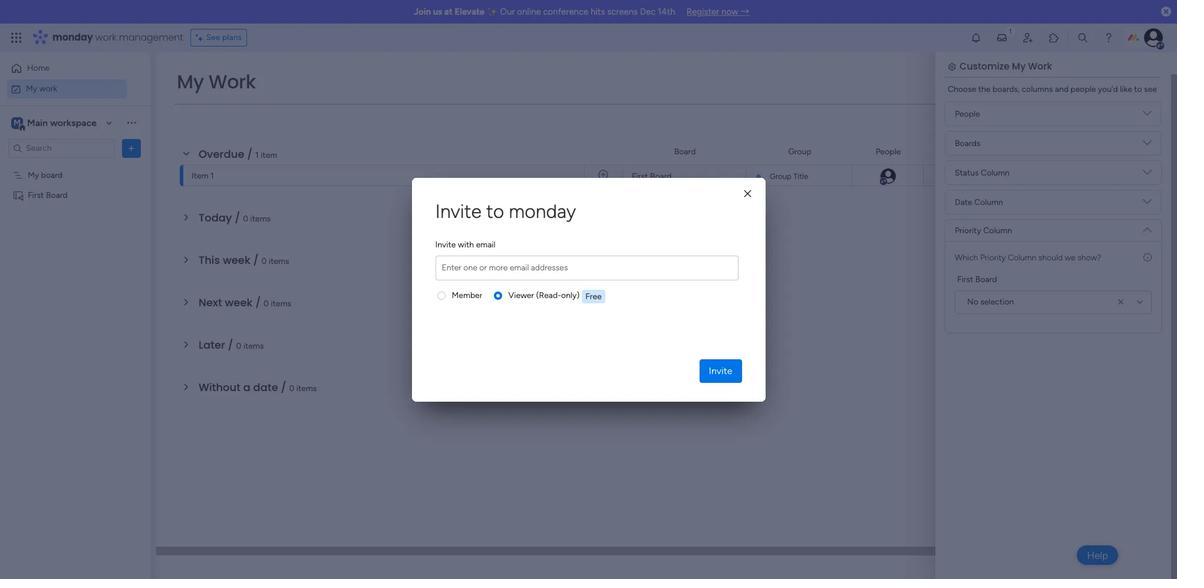 Task type: vqa. For each thing, say whether or not it's contained in the screenshot.
show?
yes



Task type: locate. For each thing, give the bounding box(es) containing it.
0 vertical spatial status
[[1035, 146, 1059, 156]]

main
[[27, 117, 48, 128]]

2 vertical spatial first
[[957, 275, 973, 285]]

1 vertical spatial work
[[39, 83, 57, 93]]

1 vertical spatial monday
[[509, 200, 576, 222]]

date up 19 nov at right
[[956, 146, 974, 156]]

first board
[[632, 172, 672, 182], [28, 190, 68, 200], [957, 275, 997, 285]]

work for my
[[39, 83, 57, 93]]

1 horizontal spatial work
[[95, 31, 116, 44]]

/ up next week / 0 items
[[253, 253, 259, 268]]

0 horizontal spatial to
[[486, 200, 504, 222]]

jacob simon image
[[1144, 28, 1163, 47]]

items inside without a date / 0 items
[[296, 384, 317, 394]]

week for next
[[225, 295, 253, 310]]

0 vertical spatial work
[[95, 31, 116, 44]]

work down home at the top of page
[[39, 83, 57, 93]]

work up 'columns'
[[1028, 60, 1052, 73]]

2 horizontal spatial first
[[957, 275, 973, 285]]

home button
[[7, 59, 127, 78]]

items inside next week / 0 items
[[271, 299, 291, 309]]

invite with email
[[435, 240, 495, 250]]

invite
[[435, 200, 481, 222], [435, 240, 456, 250], [709, 365, 732, 376]]

board
[[674, 146, 696, 156], [650, 172, 672, 182], [46, 190, 68, 200], [975, 275, 997, 285]]

next week / 0 items
[[199, 295, 291, 310]]

work for monday
[[95, 31, 116, 44]]

shareable board image
[[12, 189, 24, 201]]

work down the plans
[[208, 68, 256, 95]]

home
[[27, 63, 50, 73]]

my down see plans button
[[177, 68, 204, 95]]

my for my board
[[28, 170, 39, 180]]

invite inside button
[[709, 365, 732, 376]]

items inside later / 0 items
[[243, 341, 264, 351]]

0 up next week / 0 items
[[261, 256, 267, 266]]

0 vertical spatial customize
[[960, 60, 1010, 73]]

choose
[[948, 84, 976, 94]]

first inside heading
[[957, 275, 973, 285]]

like
[[1120, 84, 1132, 94]]

my
[[1012, 60, 1026, 73], [177, 68, 204, 95], [26, 83, 37, 93], [28, 170, 39, 180]]

customize my work
[[960, 60, 1052, 73]]

date for date column
[[955, 197, 972, 207]]

viewer (read-only)
[[508, 290, 580, 300]]

0 vertical spatial week
[[223, 253, 250, 268]]

0 horizontal spatial monday
[[52, 31, 93, 44]]

done
[[330, 98, 349, 108]]

1 vertical spatial people
[[876, 146, 901, 156]]

0 horizontal spatial work
[[39, 83, 57, 93]]

first for the first board 'group'
[[957, 275, 973, 285]]

Search in workspace field
[[25, 141, 98, 155]]

items up without a date / 0 items at the left bottom of the page
[[243, 341, 264, 351]]

first board group
[[955, 273, 1152, 314]]

column down 'date column'
[[983, 226, 1012, 236]]

None search field
[[174, 94, 285, 113]]

status for status column
[[955, 168, 979, 178]]

0 horizontal spatial first board
[[28, 190, 68, 200]]

week right next in the bottom left of the page
[[225, 295, 253, 310]]

✨
[[487, 6, 498, 17]]

1
[[255, 150, 259, 160], [210, 171, 214, 181]]

1 vertical spatial invite
[[435, 240, 456, 250]]

group for group title
[[770, 172, 791, 181]]

email
[[476, 240, 495, 250]]

0 horizontal spatial status
[[955, 168, 979, 178]]

my for my work
[[177, 68, 204, 95]]

first inside 'link'
[[632, 172, 648, 182]]

work left management
[[95, 31, 116, 44]]

19
[[953, 171, 960, 180]]

help
[[1087, 550, 1108, 561]]

1 vertical spatial first
[[28, 190, 44, 200]]

to right "like"
[[1134, 84, 1142, 94]]

0 vertical spatial priority
[[1117, 146, 1143, 156]]

0 vertical spatial date
[[956, 146, 974, 156]]

0 horizontal spatial first
[[28, 190, 44, 200]]

1 vertical spatial to
[[486, 200, 504, 222]]

19 nov
[[953, 171, 976, 180]]

my work
[[26, 83, 57, 93]]

items down this week / 0 items
[[271, 299, 291, 309]]

priority
[[1117, 146, 1143, 156], [955, 226, 981, 236], [980, 253, 1006, 263]]

→
[[740, 6, 749, 17]]

1 vertical spatial first board
[[28, 190, 68, 200]]

0 vertical spatial to
[[1134, 84, 1142, 94]]

2 vertical spatial priority
[[980, 253, 1006, 263]]

board inside heading
[[975, 275, 997, 285]]

0 inside today / 0 items
[[243, 214, 248, 224]]

status for status
[[1035, 146, 1059, 156]]

0 vertical spatial people
[[955, 109, 980, 119]]

column right nov
[[981, 168, 1010, 178]]

0 horizontal spatial 1
[[210, 171, 214, 181]]

/ left item
[[247, 147, 253, 161]]

1 horizontal spatial customize
[[960, 60, 1010, 73]]

v2 info image
[[1143, 252, 1152, 264]]

/ down this week / 0 items
[[255, 295, 261, 310]]

my down home at the top of page
[[26, 83, 37, 93]]

first board for 'first board' 'link'
[[632, 172, 672, 182]]

status column
[[955, 168, 1010, 178]]

list box
[[0, 163, 150, 364]]

0 right date
[[289, 384, 294, 394]]

people
[[955, 109, 980, 119], [876, 146, 901, 156]]

column for status column
[[981, 168, 1010, 178]]

we
[[1065, 253, 1075, 263]]

column up priority column
[[974, 197, 1003, 207]]

column left should
[[1008, 253, 1036, 263]]

no selection
[[967, 297, 1014, 307]]

0 horizontal spatial work
[[208, 68, 256, 95]]

1 vertical spatial status
[[955, 168, 979, 178]]

selection
[[980, 297, 1014, 307]]

see plans
[[206, 32, 242, 42]]

my work
[[177, 68, 256, 95]]

now
[[721, 6, 738, 17]]

/ right today
[[235, 210, 240, 225]]

first board inside 'link'
[[632, 172, 672, 182]]

items
[[351, 98, 371, 108], [250, 214, 271, 224], [269, 256, 289, 266], [271, 299, 291, 309], [243, 341, 264, 351], [296, 384, 317, 394]]

workspace image
[[11, 116, 23, 129]]

notifications image
[[970, 32, 982, 44]]

week
[[223, 253, 250, 268], [225, 295, 253, 310]]

items right done
[[351, 98, 371, 108]]

1 horizontal spatial status
[[1035, 146, 1059, 156]]

0 vertical spatial first board
[[632, 172, 672, 182]]

group left title
[[770, 172, 791, 181]]

0
[[243, 214, 248, 224], [261, 256, 267, 266], [264, 299, 269, 309], [236, 341, 241, 351], [289, 384, 294, 394]]

workspace selection element
[[11, 116, 98, 131]]

no
[[967, 297, 978, 307]]

0 horizontal spatial people
[[876, 146, 901, 156]]

work inside button
[[39, 83, 57, 93]]

1 vertical spatial week
[[225, 295, 253, 310]]

first board inside list box
[[28, 190, 68, 200]]

to
[[1134, 84, 1142, 94], [486, 200, 504, 222]]

the
[[978, 84, 990, 94]]

search image
[[271, 99, 280, 108]]

1 vertical spatial date
[[955, 197, 972, 207]]

columns
[[1022, 84, 1053, 94]]

1 vertical spatial group
[[770, 172, 791, 181]]

2 horizontal spatial first board
[[957, 275, 997, 285]]

1 horizontal spatial to
[[1134, 84, 1142, 94]]

date down 19 nov at right
[[955, 197, 972, 207]]

1 image
[[1005, 24, 1016, 37]]

first
[[632, 172, 648, 182], [28, 190, 44, 200], [957, 275, 973, 285]]

status
[[1035, 146, 1059, 156], [955, 168, 979, 178]]

1 horizontal spatial first board
[[632, 172, 672, 182]]

1 horizontal spatial first
[[632, 172, 648, 182]]

board inside list box
[[46, 190, 68, 200]]

priority for priority column
[[955, 226, 981, 236]]

items up next week / 0 items
[[269, 256, 289, 266]]

week right this
[[223, 253, 250, 268]]

which priority column should we show?
[[955, 253, 1101, 263]]

2 vertical spatial first board
[[957, 275, 997, 285]]

to up email
[[486, 200, 504, 222]]

customize for customize
[[395, 98, 435, 108]]

0 right later
[[236, 341, 241, 351]]

column
[[981, 168, 1010, 178], [974, 197, 1003, 207], [983, 226, 1012, 236], [1008, 253, 1036, 263]]

/
[[247, 147, 253, 161], [235, 210, 240, 225], [253, 253, 259, 268], [255, 295, 261, 310], [228, 338, 233, 352], [281, 380, 286, 395]]

0 right today
[[243, 214, 248, 224]]

should
[[1038, 253, 1063, 263]]

0 vertical spatial monday
[[52, 31, 93, 44]]

conference
[[543, 6, 588, 17]]

group up title
[[788, 146, 811, 156]]

option
[[0, 164, 150, 167]]

0 vertical spatial first
[[632, 172, 648, 182]]

overdue
[[199, 147, 244, 161]]

1 horizontal spatial people
[[955, 109, 980, 119]]

viewer
[[508, 290, 534, 300]]

0 down this week / 0 items
[[264, 299, 269, 309]]

work
[[95, 31, 116, 44], [39, 83, 57, 93]]

first board for the first board 'group'
[[957, 275, 997, 285]]

main content containing overdue /
[[156, 28, 1176, 579]]

2 vertical spatial invite
[[709, 365, 732, 376]]

items right date
[[296, 384, 317, 394]]

without
[[199, 380, 240, 395]]

1 right item
[[210, 171, 214, 181]]

free
[[585, 292, 602, 302]]

main content
[[156, 28, 1176, 579]]

work
[[1028, 60, 1052, 73], [208, 68, 256, 95]]

my inside button
[[26, 83, 37, 93]]

0 horizontal spatial customize
[[395, 98, 435, 108]]

items inside today / 0 items
[[250, 214, 271, 224]]

customize inside "button"
[[395, 98, 435, 108]]

0 vertical spatial 1
[[255, 150, 259, 160]]

1 horizontal spatial 1
[[255, 150, 259, 160]]

my left board
[[28, 170, 39, 180]]

invite for invite with email
[[435, 240, 456, 250]]

join us at elevate ✨ our online conference hits screens dec 14th
[[414, 6, 675, 17]]

item 1
[[192, 171, 214, 181]]

1 vertical spatial customize
[[395, 98, 435, 108]]

1 left item
[[255, 150, 259, 160]]

help button
[[1077, 546, 1118, 565]]

1 vertical spatial priority
[[955, 226, 981, 236]]

0 vertical spatial group
[[788, 146, 811, 156]]

items up this week / 0 items
[[250, 214, 271, 224]]

0 vertical spatial invite
[[435, 200, 481, 222]]

column for priority column
[[983, 226, 1012, 236]]

first board inside 'group'
[[957, 275, 997, 285]]



Task type: describe. For each thing, give the bounding box(es) containing it.
Filter dashboard by text search field
[[174, 94, 285, 113]]

14th
[[658, 6, 675, 17]]

member
[[452, 290, 482, 300]]

see plans button
[[190, 29, 247, 47]]

inbox image
[[996, 32, 1008, 44]]

later / 0 items
[[199, 338, 264, 352]]

hide
[[311, 98, 328, 108]]

join
[[414, 6, 431, 17]]

nov
[[962, 171, 976, 180]]

at
[[444, 6, 453, 17]]

priority column
[[955, 226, 1012, 236]]

my for my work
[[26, 83, 37, 93]]

main workspace
[[27, 117, 97, 128]]

date
[[253, 380, 278, 395]]

my work button
[[7, 79, 127, 98]]

see
[[1144, 84, 1157, 94]]

monday work management
[[52, 31, 183, 44]]

a
[[243, 380, 250, 395]]

workspace
[[50, 117, 97, 128]]

help image
[[1103, 32, 1115, 44]]

register
[[686, 6, 719, 17]]

people
[[1071, 84, 1096, 94]]

Enter one or more email addresses text field
[[438, 256, 735, 280]]

board
[[41, 170, 63, 180]]

1 vertical spatial 1
[[210, 171, 214, 181]]

0 inside later / 0 items
[[236, 341, 241, 351]]

m
[[14, 118, 21, 128]]

without a date / 0 items
[[199, 380, 317, 395]]

only)
[[561, 290, 580, 300]]

first board link
[[630, 166, 739, 187]]

priority for priority
[[1117, 146, 1143, 156]]

first inside list box
[[28, 190, 44, 200]]

next
[[199, 295, 222, 310]]

which
[[955, 253, 978, 263]]

select product image
[[11, 32, 22, 44]]

our
[[500, 6, 515, 17]]

register now → link
[[686, 6, 749, 17]]

0 inside this week / 0 items
[[261, 256, 267, 266]]

invite button
[[699, 359, 742, 383]]

screens
[[607, 6, 638, 17]]

(read-
[[536, 290, 561, 300]]

plans
[[222, 32, 242, 42]]

close image
[[744, 190, 751, 199]]

my board
[[28, 170, 63, 180]]

first board heading
[[957, 273, 997, 286]]

1 inside 'overdue / 1 item'
[[255, 150, 259, 160]]

week for this
[[223, 253, 250, 268]]

my up boards,
[[1012, 60, 1026, 73]]

today / 0 items
[[199, 210, 271, 225]]

items inside this week / 0 items
[[269, 256, 289, 266]]

invite for invite
[[709, 365, 732, 376]]

this week / 0 items
[[199, 253, 289, 268]]

elevate
[[455, 6, 485, 17]]

invite to monday
[[435, 200, 576, 222]]

customize for customize my work
[[960, 60, 1010, 73]]

later
[[199, 338, 225, 352]]

and
[[1055, 84, 1069, 94]]

dec
[[640, 6, 656, 17]]

board inside 'link'
[[650, 172, 672, 182]]

with
[[458, 240, 474, 250]]

date column
[[955, 197, 1003, 207]]

item
[[192, 171, 208, 181]]

0 inside next week / 0 items
[[264, 299, 269, 309]]

invite members image
[[1022, 32, 1034, 44]]

see
[[206, 32, 220, 42]]

hide done items
[[311, 98, 371, 108]]

0 inside without a date / 0 items
[[289, 384, 294, 394]]

item
[[261, 150, 277, 160]]

online
[[517, 6, 541, 17]]

group title
[[770, 172, 808, 181]]

boards
[[955, 138, 980, 148]]

column for date column
[[974, 197, 1003, 207]]

search everything image
[[1077, 32, 1089, 44]]

show?
[[1078, 253, 1101, 263]]

today
[[199, 210, 232, 225]]

us
[[433, 6, 442, 17]]

customize button
[[376, 94, 439, 113]]

group for group
[[788, 146, 811, 156]]

1 horizontal spatial monday
[[509, 200, 576, 222]]

/ right later
[[228, 338, 233, 352]]

list box containing my board
[[0, 163, 150, 364]]

you'd
[[1098, 84, 1118, 94]]

to inside main content
[[1134, 84, 1142, 94]]

boards,
[[992, 84, 1020, 94]]

1 horizontal spatial work
[[1028, 60, 1052, 73]]

invite for invite to monday
[[435, 200, 481, 222]]

first for 'first board' 'link'
[[632, 172, 648, 182]]

/ right date
[[281, 380, 286, 395]]

register now →
[[686, 6, 749, 17]]

management
[[119, 31, 183, 44]]

date for date
[[956, 146, 974, 156]]

overdue / 1 item
[[199, 147, 277, 161]]

title
[[793, 172, 808, 181]]

this
[[199, 253, 220, 268]]

hits
[[591, 6, 605, 17]]

apps image
[[1048, 32, 1060, 44]]

choose the boards, columns and people you'd like to see
[[948, 84, 1157, 94]]



